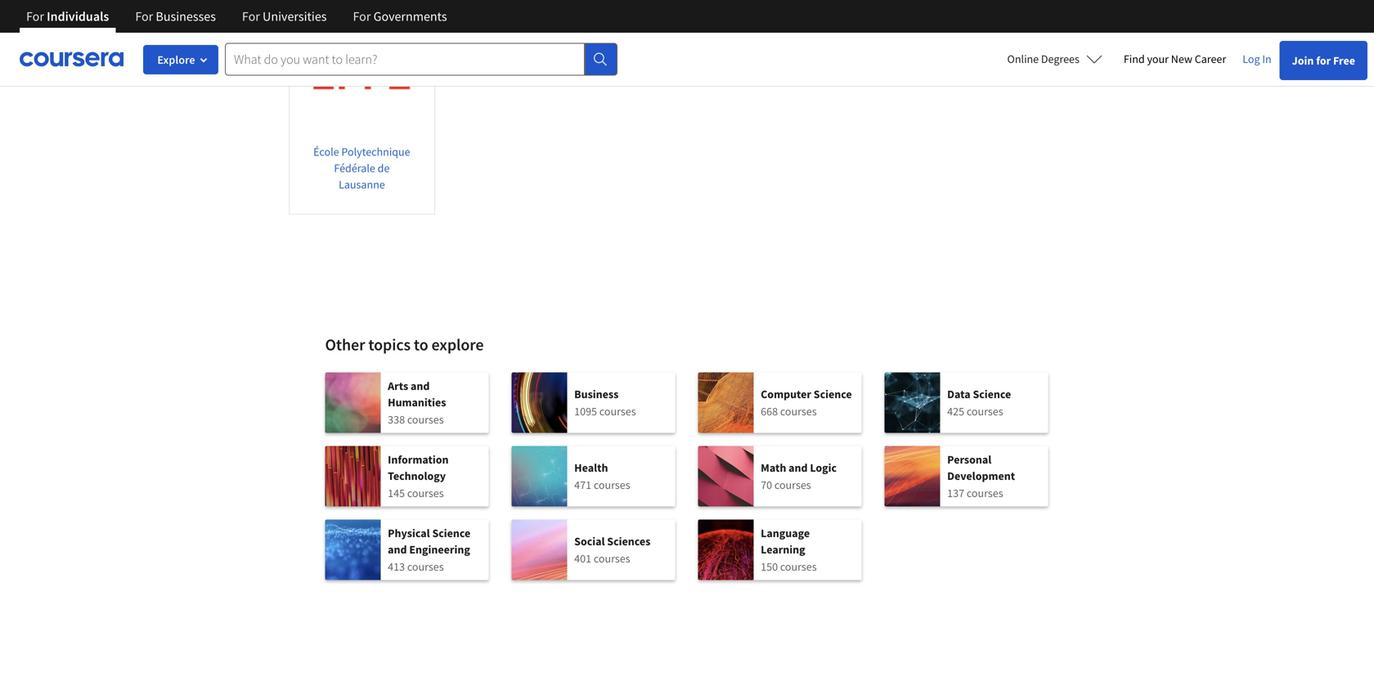 Task type: locate. For each thing, give the bounding box(es) containing it.
for left individuals
[[26, 8, 44, 25]]

courses inside business 1095 courses
[[599, 404, 636, 419]]

courses down engineering at the left of page
[[407, 560, 444, 574]]

for left universities
[[242, 8, 260, 25]]

courses down learning
[[780, 560, 817, 574]]

courses inside physical science and engineering 413 courses
[[407, 560, 444, 574]]

log
[[1243, 52, 1260, 66]]

for universities
[[242, 8, 327, 25]]

1 horizontal spatial science
[[814, 387, 852, 402]]

learning
[[761, 542, 805, 557]]

and right the math
[[789, 461, 808, 475]]

courses
[[599, 404, 636, 419], [780, 404, 817, 419], [967, 404, 1003, 419], [407, 412, 444, 427], [594, 478, 630, 493], [775, 478, 811, 493], [407, 486, 444, 501], [967, 486, 1003, 501], [594, 551, 630, 566], [407, 560, 444, 574], [780, 560, 817, 574]]

courses inside the personal development 137 courses
[[967, 486, 1003, 501]]

business 1095 courses
[[574, 387, 636, 419]]

3 for from the left
[[242, 8, 260, 25]]

science right computer
[[814, 387, 852, 402]]

4 for from the left
[[353, 8, 371, 25]]

science inside data science 425 courses
[[973, 387, 1011, 402]]

language
[[761, 526, 810, 541]]

science for data science 425 courses
[[973, 387, 1011, 402]]

list containing arts and humanities
[[325, 373, 1049, 594]]

data
[[947, 387, 971, 402]]

413
[[388, 560, 405, 574]]

coursera image
[[20, 46, 124, 72]]

401
[[574, 551, 591, 566]]

and inside physical science and engineering 413 courses
[[388, 542, 407, 557]]

information technology 145 courses
[[388, 452, 449, 501]]

for left "businesses"
[[135, 8, 153, 25]]

2 horizontal spatial and
[[789, 461, 808, 475]]

0 horizontal spatial and
[[388, 542, 407, 557]]

science inside computer science 668 courses
[[814, 387, 852, 402]]

find
[[1124, 52, 1145, 66]]

information
[[388, 452, 449, 467]]

for for universities
[[242, 8, 260, 25]]

courses down technology
[[407, 486, 444, 501]]

2 horizontal spatial science
[[973, 387, 1011, 402]]

lausanne
[[339, 177, 385, 192]]

and up the 413
[[388, 542, 407, 557]]

courses down humanities
[[407, 412, 444, 427]]

courses down the math
[[775, 478, 811, 493]]

join
[[1292, 53, 1314, 68]]

école
[[313, 144, 339, 159]]

science right "data"
[[973, 387, 1011, 402]]

338
[[388, 412, 405, 427]]

0 horizontal spatial science
[[432, 526, 471, 541]]

online
[[1007, 52, 1039, 66]]

courses down health
[[594, 478, 630, 493]]

log in
[[1243, 52, 1272, 66]]

courses down computer
[[780, 404, 817, 419]]

science up engineering at the left of page
[[432, 526, 471, 541]]

science
[[814, 387, 852, 402], [973, 387, 1011, 402], [432, 526, 471, 541]]

arts
[[388, 379, 408, 394]]

find your new career
[[1124, 52, 1226, 66]]

for left the governments
[[353, 8, 371, 25]]

business
[[574, 387, 619, 402]]

courses right 425
[[967, 404, 1003, 419]]

personal development 137 courses
[[947, 452, 1015, 501]]

social
[[574, 534, 605, 549]]

1 vertical spatial and
[[789, 461, 808, 475]]

courses inside math and logic 70 courses
[[775, 478, 811, 493]]

and
[[411, 379, 430, 394], [789, 461, 808, 475], [388, 542, 407, 557]]

150
[[761, 560, 778, 574]]

None search field
[[225, 43, 618, 76]]

humanities
[[388, 395, 446, 410]]

fédérale
[[334, 161, 375, 175]]

0 vertical spatial and
[[411, 379, 430, 394]]

science for physical science and engineering 413 courses
[[432, 526, 471, 541]]

explore button
[[143, 45, 218, 74]]

and inside math and logic 70 courses
[[789, 461, 808, 475]]

career
[[1195, 52, 1226, 66]]

and up humanities
[[411, 379, 430, 394]]

for
[[26, 8, 44, 25], [135, 8, 153, 25], [242, 8, 260, 25], [353, 8, 371, 25]]

technology
[[388, 469, 446, 484]]

école polytechnique fédérale de lausanne logo image
[[302, 15, 422, 135]]

free
[[1333, 53, 1355, 68]]

2 vertical spatial and
[[388, 542, 407, 557]]

courses down development
[[967, 486, 1003, 501]]

join for free
[[1292, 53, 1355, 68]]

and inside arts and humanities 338 courses
[[411, 379, 430, 394]]

health
[[574, 461, 608, 475]]

language learning 150 courses
[[761, 526, 817, 574]]

computer science 668 courses
[[761, 387, 852, 419]]

1 horizontal spatial and
[[411, 379, 430, 394]]

sciences
[[607, 534, 651, 549]]

science inside physical science and engineering 413 courses
[[432, 526, 471, 541]]

courses down 'business'
[[599, 404, 636, 419]]

for governments
[[353, 8, 447, 25]]

2 for from the left
[[135, 8, 153, 25]]

1 for from the left
[[26, 8, 44, 25]]

list
[[325, 373, 1049, 594]]

for
[[1316, 53, 1331, 68]]

explore
[[157, 52, 195, 67]]

new
[[1171, 52, 1193, 66]]

de
[[378, 161, 390, 175]]

personal
[[947, 452, 992, 467]]

online degrees
[[1007, 52, 1080, 66]]

145
[[388, 486, 405, 501]]

courses down sciences
[[594, 551, 630, 566]]



Task type: vqa. For each thing, say whether or not it's contained in the screenshot.
Santa
no



Task type: describe. For each thing, give the bounding box(es) containing it.
for for individuals
[[26, 8, 44, 25]]

courses inside the social sciences 401 courses
[[594, 551, 630, 566]]

668
[[761, 404, 778, 419]]

in
[[1262, 52, 1272, 66]]

science for computer science 668 courses
[[814, 387, 852, 402]]

online degrees button
[[994, 41, 1116, 77]]

and for arts
[[411, 379, 430, 394]]

health 471 courses
[[574, 461, 630, 493]]

courses inside language learning 150 courses
[[780, 560, 817, 574]]

universities
[[263, 8, 327, 25]]

other
[[325, 335, 365, 355]]

and for math
[[789, 461, 808, 475]]

courses inside computer science 668 courses
[[780, 404, 817, 419]]

471
[[574, 478, 591, 493]]

to
[[414, 335, 428, 355]]

What do you want to learn? text field
[[225, 43, 585, 76]]

courses inside the health 471 courses
[[594, 478, 630, 493]]

for individuals
[[26, 8, 109, 25]]

topics
[[368, 335, 411, 355]]

logic
[[810, 461, 837, 475]]

courses inside information technology 145 courses
[[407, 486, 444, 501]]

other topics to explore
[[325, 335, 484, 355]]

courses inside data science 425 courses
[[967, 404, 1003, 419]]

data science 425 courses
[[947, 387, 1011, 419]]

computer
[[761, 387, 811, 402]]

physical
[[388, 526, 430, 541]]

businesses
[[156, 8, 216, 25]]

join for free link
[[1280, 41, 1368, 80]]

log in link
[[1235, 49, 1280, 69]]

math and logic 70 courses
[[761, 461, 837, 493]]

polytechnique
[[341, 144, 410, 159]]

for businesses
[[135, 8, 216, 25]]

math
[[761, 461, 786, 475]]

physical science and engineering 413 courses
[[388, 526, 471, 574]]

find your new career link
[[1116, 49, 1235, 70]]

école polytechnique fédérale de lausanne
[[313, 144, 410, 192]]

425
[[947, 404, 964, 419]]

banner navigation
[[13, 0, 460, 33]]

for for governments
[[353, 8, 371, 25]]

arts and humanities 338 courses
[[388, 379, 446, 427]]

engineering
[[409, 542, 470, 557]]

your
[[1147, 52, 1169, 66]]

development
[[947, 469, 1015, 484]]

explore
[[431, 335, 484, 355]]

governments
[[374, 8, 447, 25]]

70
[[761, 478, 772, 493]]

degrees
[[1041, 52, 1080, 66]]

social sciences 401 courses
[[574, 534, 651, 566]]

1095
[[574, 404, 597, 419]]

for for businesses
[[135, 8, 153, 25]]

courses inside arts and humanities 338 courses
[[407, 412, 444, 427]]

137
[[947, 486, 964, 501]]

individuals
[[47, 8, 109, 25]]

école polytechnique fédérale de lausanne link
[[289, 2, 435, 215]]



